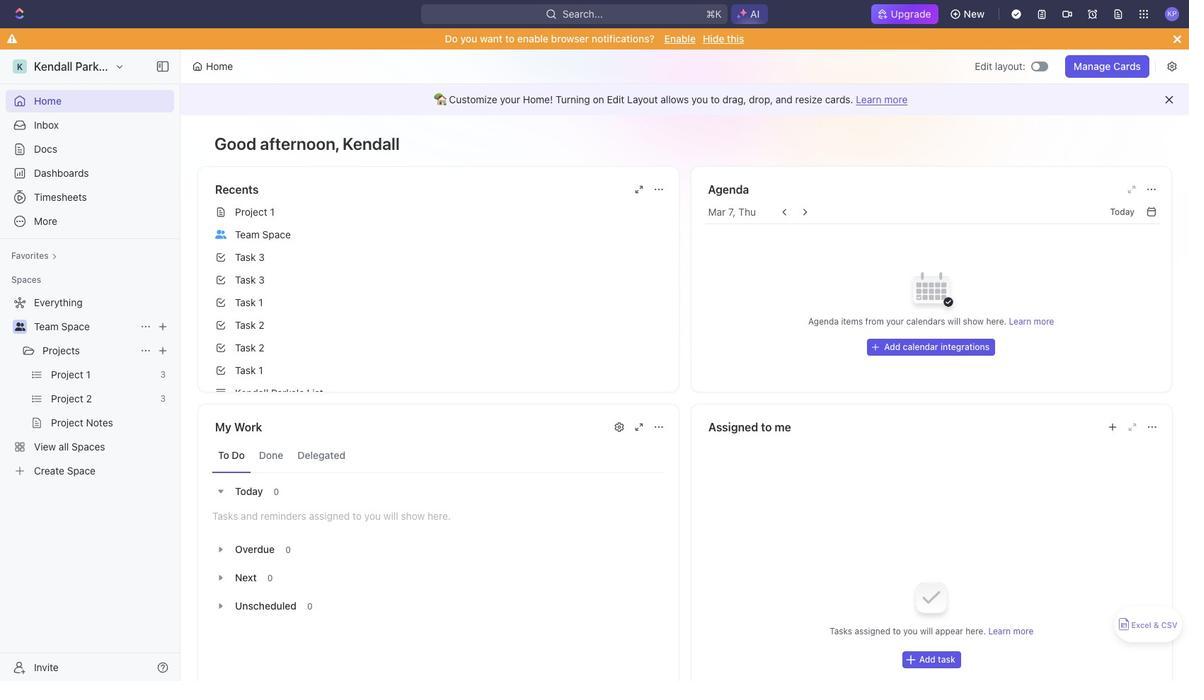 Task type: describe. For each thing, give the bounding box(es) containing it.
timesheets link
[[6, 186, 174, 209]]

me
[[775, 421, 791, 434]]

task 2 link
[[210, 337, 673, 360]]

assigned
[[708, 421, 758, 434]]

user group image
[[15, 323, 25, 331]]

ai button
[[731, 4, 768, 24]]

0 vertical spatial show
[[963, 316, 984, 327]]

0 vertical spatial learn
[[856, 93, 882, 105]]

0 vertical spatial home
[[206, 60, 233, 72]]

csv
[[1162, 621, 1178, 631]]

tasks for tasks assigned to you will appear here. learn more
[[830, 627, 852, 637]]

1 for ‎task 1 link in the top of the page
[[259, 297, 263, 309]]

invite
[[34, 662, 59, 674]]

ai
[[751, 8, 760, 20]]

1 vertical spatial your
[[887, 316, 904, 327]]

1 vertical spatial team space link
[[34, 316, 135, 338]]

drop,
[[749, 93, 773, 105]]

hide
[[703, 33, 725, 45]]

add task
[[919, 655, 955, 666]]

project notes link
[[51, 412, 171, 435]]

projects
[[42, 345, 80, 357]]

my work
[[215, 421, 262, 434]]

afternoon,
[[260, 134, 339, 154]]

manage
[[1074, 60, 1111, 72]]

learn more link for agenda items from your calendars will show here.
[[1009, 316, 1055, 327]]

assigned to me
[[708, 421, 791, 434]]

to do
[[218, 450, 245, 462]]

home!
[[523, 93, 553, 105]]

manage cards button
[[1065, 55, 1150, 78]]

calendar
[[903, 342, 939, 353]]

agenda for agenda items from your calendars will show here. learn more
[[809, 316, 839, 327]]

done
[[259, 450, 284, 462]]

team space inside sidebar navigation
[[34, 321, 90, 333]]

task 1
[[235, 365, 263, 377]]

⌘k
[[707, 8, 722, 20]]

1 horizontal spatial assigned
[[855, 627, 890, 637]]

0 horizontal spatial show
[[401, 510, 425, 523]]

add task button
[[902, 652, 961, 669]]

drag,
[[723, 93, 747, 105]]

0 horizontal spatial spaces
[[11, 275, 41, 285]]

2 horizontal spatial kendall
[[343, 134, 400, 154]]

dashboards
[[34, 167, 89, 179]]

&
[[1154, 621, 1160, 631]]

your inside 'alert'
[[500, 93, 520, 105]]

to
[[218, 450, 229, 462]]

projects link
[[42, 340, 135, 363]]

workspace
[[117, 60, 175, 73]]

0 for next
[[267, 573, 273, 584]]

mar 7, thu
[[708, 206, 756, 218]]

add calendar integrations
[[885, 342, 990, 353]]

allows
[[661, 93, 689, 105]]

kp
[[1168, 9, 1177, 18]]

spaces inside tree
[[72, 441, 105, 453]]

layout
[[627, 93, 658, 105]]

🏡 customize your home! turning on edit layout allows you to drag, drop, and resize cards. learn more
[[434, 93, 908, 105]]

🏡
[[434, 93, 446, 105]]

2 horizontal spatial will
[[948, 316, 961, 327]]

upgrade link
[[871, 4, 939, 24]]

dashboards link
[[6, 162, 174, 185]]

1 horizontal spatial project 1
[[235, 206, 275, 218]]

0 horizontal spatial do
[[232, 450, 245, 462]]

more
[[34, 215, 57, 227]]

excel & csv
[[1132, 621, 1178, 631]]

kendall parks's workspace, , element
[[13, 59, 27, 74]]

1 vertical spatial more
[[1034, 316, 1055, 327]]

‎task for ‎task 2
[[235, 319, 256, 331]]

1 vertical spatial learn
[[1009, 316, 1032, 327]]

parks's for list
[[271, 387, 304, 399]]

cards
[[1114, 60, 1141, 72]]

project 2
[[51, 393, 92, 405]]

list
[[307, 387, 323, 399]]

good
[[215, 134, 256, 154]]

0 vertical spatial team
[[235, 229, 260, 241]]

0 vertical spatial do
[[445, 33, 458, 45]]

create space link
[[6, 460, 171, 483]]

this
[[727, 33, 745, 45]]

mar 7, thu button
[[708, 206, 756, 218]]

layout:
[[995, 60, 1026, 72]]

view all spaces
[[34, 441, 105, 453]]

kendall parks's list
[[235, 387, 323, 399]]

1 task 3 from the top
[[235, 251, 265, 263]]

timesheets
[[34, 191, 87, 203]]

2 for task 2
[[259, 342, 265, 354]]

today inside button
[[1111, 207, 1135, 217]]

project 1 inside tree
[[51, 369, 91, 381]]

browser
[[551, 33, 589, 45]]

task inside task 1 link
[[235, 365, 256, 377]]

good afternoon, kendall
[[215, 134, 400, 154]]

all
[[59, 441, 69, 453]]

new
[[964, 8, 985, 20]]

view
[[34, 441, 56, 453]]

from
[[866, 316, 884, 327]]

1 inside tree
[[86, 369, 91, 381]]

excel & csv link
[[1115, 608, 1182, 643]]

project up view all spaces
[[51, 417, 83, 429]]

0 horizontal spatial and
[[241, 510, 258, 523]]

more inside 'alert'
[[885, 93, 908, 105]]

space inside "link"
[[67, 465, 96, 477]]

1 horizontal spatial here.
[[966, 627, 986, 637]]

upgrade
[[891, 8, 932, 20]]

more button
[[6, 210, 174, 233]]

‎task 2
[[235, 319, 265, 331]]

user group image
[[215, 230, 227, 239]]

on
[[593, 93, 604, 105]]

reminders
[[261, 510, 306, 523]]

alert containing 🏡 customize your home! turning on edit layout allows you to drag, drop, and resize cards.
[[181, 84, 1190, 115]]

add calendar integrations button
[[868, 339, 996, 356]]

project notes
[[51, 417, 113, 429]]



Task type: vqa. For each thing, say whether or not it's contained in the screenshot.
the Mar 7, Thu in the right top of the page
yes



Task type: locate. For each thing, give the bounding box(es) containing it.
1 horizontal spatial team
[[235, 229, 260, 241]]

0 horizontal spatial team
[[34, 321, 59, 333]]

7,
[[729, 206, 736, 218]]

add for add task
[[919, 655, 936, 666]]

0 horizontal spatial here.
[[428, 510, 451, 523]]

2 up task 2 at the left
[[259, 319, 265, 331]]

project
[[235, 206, 267, 218], [51, 369, 83, 381], [51, 393, 83, 405], [51, 417, 83, 429]]

tab list
[[212, 439, 664, 474]]

‎task down ‎task 1
[[235, 319, 256, 331]]

agenda
[[708, 183, 749, 196], [809, 316, 839, 327]]

kendall inside sidebar navigation
[[34, 60, 73, 73]]

k
[[17, 61, 23, 72]]

0 for unscheduled
[[307, 601, 313, 612]]

1 vertical spatial edit
[[607, 93, 625, 105]]

1 horizontal spatial and
[[776, 93, 793, 105]]

1 horizontal spatial kendall
[[235, 387, 268, 399]]

0 horizontal spatial assigned
[[309, 510, 350, 523]]

and right drop,
[[776, 93, 793, 105]]

kendall for kendall parks's workspace
[[34, 60, 73, 73]]

2 task from the top
[[235, 274, 256, 286]]

1 vertical spatial show
[[401, 510, 425, 523]]

2 vertical spatial will
[[920, 627, 933, 637]]

appear
[[935, 627, 963, 637]]

0 vertical spatial will
[[948, 316, 961, 327]]

0 horizontal spatial today
[[235, 485, 263, 497]]

add for add calendar integrations
[[885, 342, 901, 353]]

enable
[[664, 33, 696, 45]]

1 horizontal spatial will
[[920, 627, 933, 637]]

agenda up mar 7, thu dropdown button
[[708, 183, 749, 196]]

task 3 link up ‎task 1 link in the top of the page
[[210, 246, 673, 269]]

3 task from the top
[[235, 342, 256, 354]]

0 vertical spatial team space
[[235, 229, 291, 241]]

2 up project notes
[[86, 393, 92, 405]]

1 vertical spatial here.
[[428, 510, 451, 523]]

2 vertical spatial learn
[[988, 627, 1011, 637]]

‎task 1
[[235, 297, 263, 309]]

agenda left items
[[809, 316, 839, 327]]

1 vertical spatial 2
[[259, 342, 265, 354]]

1 horizontal spatial more
[[1013, 627, 1034, 637]]

project 1 up project 2
[[51, 369, 91, 381]]

space
[[262, 229, 291, 241], [61, 321, 90, 333], [67, 465, 96, 477]]

tasks for tasks and reminders assigned to you will show here.
[[212, 510, 238, 523]]

integrations
[[941, 342, 990, 353]]

1 horizontal spatial team space link
[[210, 224, 673, 246]]

1 vertical spatial tasks
[[830, 627, 852, 637]]

calendars
[[907, 316, 946, 327]]

learn more link for tasks assigned to you will appear here.
[[988, 627, 1034, 637]]

project 1 down recents at top
[[235, 206, 275, 218]]

1 ‎task from the top
[[235, 297, 256, 309]]

resize
[[796, 93, 823, 105]]

parks's left list
[[271, 387, 304, 399]]

‎task for ‎task 1
[[235, 297, 256, 309]]

manage cards
[[1074, 60, 1141, 72]]

0 vertical spatial add
[[885, 342, 901, 353]]

1 vertical spatial ‎task
[[235, 319, 256, 331]]

2 inside sidebar navigation
[[86, 393, 92, 405]]

and up overdue
[[241, 510, 258, 523]]

task 2
[[235, 342, 265, 354]]

‎task 2 link
[[210, 314, 673, 337]]

1 vertical spatial will
[[384, 510, 398, 523]]

team space
[[235, 229, 291, 241], [34, 321, 90, 333]]

tasks
[[212, 510, 238, 523], [830, 627, 852, 637]]

want
[[480, 33, 503, 45]]

team space link down everything 'link'
[[34, 316, 135, 338]]

enable
[[517, 33, 549, 45]]

1 horizontal spatial tasks
[[830, 627, 852, 637]]

favorites
[[11, 251, 49, 261]]

project 2 link
[[51, 388, 155, 411]]

learn more link for 🏡 customize your home! turning on edit layout allows you to drag, drop, and resize cards.
[[856, 93, 908, 105]]

0 vertical spatial more
[[885, 93, 908, 105]]

do left want
[[445, 33, 458, 45]]

2 vertical spatial space
[[67, 465, 96, 477]]

0 horizontal spatial kendall
[[34, 60, 73, 73]]

2 vertical spatial 2
[[86, 393, 92, 405]]

my
[[215, 421, 232, 434]]

0 horizontal spatial add
[[885, 342, 901, 353]]

customize
[[449, 93, 498, 105]]

1 vertical spatial today
[[235, 485, 263, 497]]

agenda items from your calendars will show here. learn more
[[809, 316, 1055, 327]]

new button
[[944, 3, 993, 25]]

inbox link
[[6, 114, 174, 137]]

add left task at the bottom of the page
[[919, 655, 936, 666]]

parks's
[[75, 60, 114, 73], [271, 387, 304, 399]]

project up project notes
[[51, 393, 83, 405]]

everything link
[[6, 292, 171, 314]]

1 vertical spatial agenda
[[809, 316, 839, 327]]

1 vertical spatial project 1 link
[[51, 364, 155, 387]]

0 vertical spatial tasks
[[212, 510, 238, 523]]

1
[[270, 206, 275, 218], [259, 297, 263, 309], [259, 365, 263, 377], [86, 369, 91, 381]]

0 vertical spatial space
[[262, 229, 291, 241]]

1 vertical spatial and
[[241, 510, 258, 523]]

0
[[274, 487, 279, 497], [285, 545, 291, 555], [267, 573, 273, 584], [307, 601, 313, 612]]

1 horizontal spatial team space
[[235, 229, 291, 241]]

team space up projects
[[34, 321, 90, 333]]

space down view all spaces link
[[67, 465, 96, 477]]

0 horizontal spatial parks's
[[75, 60, 114, 73]]

docs link
[[6, 138, 174, 161]]

0 horizontal spatial edit
[[607, 93, 625, 105]]

1 horizontal spatial do
[[445, 33, 458, 45]]

task 3 link up ‎task 2 link
[[210, 269, 673, 292]]

space right user group icon at the left
[[262, 229, 291, 241]]

0 right overdue
[[285, 545, 291, 555]]

1 horizontal spatial parks's
[[271, 387, 304, 399]]

spaces up create space "link"
[[72, 441, 105, 453]]

spaces down favorites
[[11, 275, 41, 285]]

1 for project 1 link to the right
[[270, 206, 275, 218]]

0 vertical spatial your
[[500, 93, 520, 105]]

search...
[[563, 8, 603, 20]]

2 for ‎task 2
[[259, 319, 265, 331]]

0 horizontal spatial project 1 link
[[51, 364, 155, 387]]

project down recents at top
[[235, 206, 267, 218]]

1 horizontal spatial show
[[963, 316, 984, 327]]

team right user group image
[[34, 321, 59, 333]]

0 right next
[[267, 573, 273, 584]]

do
[[445, 33, 458, 45], [232, 450, 245, 462]]

0 horizontal spatial more
[[885, 93, 908, 105]]

items
[[841, 316, 863, 327]]

1 vertical spatial team space
[[34, 321, 90, 333]]

0 horizontal spatial team space
[[34, 321, 90, 333]]

tree inside sidebar navigation
[[6, 292, 174, 483]]

edit right on
[[607, 93, 625, 105]]

1 vertical spatial learn more link
[[1009, 316, 1055, 327]]

0 vertical spatial edit
[[975, 60, 993, 72]]

tasks and reminders assigned to you will show here.
[[212, 510, 451, 523]]

learn more link
[[856, 93, 908, 105], [1009, 316, 1055, 327], [988, 627, 1034, 637]]

add left calendar
[[885, 342, 901, 353]]

‎task up ‎task 2
[[235, 297, 256, 309]]

favorites button
[[6, 248, 63, 265]]

recents
[[215, 183, 259, 196]]

0 up 'reminders'
[[274, 487, 279, 497]]

learn
[[856, 93, 882, 105], [1009, 316, 1032, 327], [988, 627, 1011, 637]]

0 vertical spatial 2
[[259, 319, 265, 331]]

task
[[938, 655, 955, 666]]

docs
[[34, 143, 57, 155]]

home inside sidebar navigation
[[34, 95, 62, 107]]

task 3
[[235, 251, 265, 263], [235, 274, 265, 286]]

show
[[963, 316, 984, 327], [401, 510, 425, 523]]

1 task from the top
[[235, 251, 256, 263]]

your right "from"
[[887, 316, 904, 327]]

2 for project 2
[[86, 393, 92, 405]]

0 horizontal spatial your
[[500, 93, 520, 105]]

you inside 'alert'
[[692, 93, 708, 105]]

cards.
[[825, 93, 854, 105]]

do right to
[[232, 450, 245, 462]]

tab list containing to do
[[212, 439, 664, 474]]

2 vertical spatial learn more link
[[988, 627, 1034, 637]]

0 vertical spatial agenda
[[708, 183, 749, 196]]

4 task from the top
[[235, 365, 256, 377]]

‎task 1 link
[[210, 292, 673, 314]]

everything
[[34, 297, 83, 309]]

will
[[948, 316, 961, 327], [384, 510, 398, 523], [920, 627, 933, 637]]

0 horizontal spatial agenda
[[708, 183, 749, 196]]

excel
[[1132, 621, 1152, 631]]

1 vertical spatial do
[[232, 450, 245, 462]]

tasks assigned to you will appear here. learn more
[[830, 627, 1034, 637]]

tree containing everything
[[6, 292, 174, 483]]

to
[[505, 33, 515, 45], [711, 93, 720, 105], [761, 421, 772, 434], [353, 510, 362, 523], [893, 627, 901, 637]]

project up project 2
[[51, 369, 83, 381]]

team right user group icon at the left
[[235, 229, 260, 241]]

do you want to enable browser notifications? enable hide this
[[445, 33, 745, 45]]

task 1 link
[[210, 360, 673, 382]]

1 vertical spatial kendall
[[343, 134, 400, 154]]

2 vertical spatial kendall
[[235, 387, 268, 399]]

‎task
[[235, 297, 256, 309], [235, 319, 256, 331]]

0 horizontal spatial project 1
[[51, 369, 91, 381]]

1 horizontal spatial today
[[1111, 207, 1135, 217]]

0 horizontal spatial team space link
[[34, 316, 135, 338]]

task inside task 2 link
[[235, 342, 256, 354]]

0 vertical spatial project 1 link
[[210, 201, 673, 224]]

1 horizontal spatial add
[[919, 655, 936, 666]]

agenda for agenda
[[708, 183, 749, 196]]

0 horizontal spatial will
[[384, 510, 398, 523]]

edit left "layout:"
[[975, 60, 993, 72]]

0 for overdue
[[285, 545, 291, 555]]

parks's inside sidebar navigation
[[75, 60, 114, 73]]

0 vertical spatial project 1
[[235, 206, 275, 218]]

1 vertical spatial add
[[919, 655, 936, 666]]

3
[[259, 251, 265, 263], [259, 274, 265, 286], [160, 370, 166, 380], [160, 394, 166, 404]]

today button
[[1105, 204, 1141, 221]]

thu
[[739, 206, 756, 218]]

next
[[235, 572, 257, 584]]

0 vertical spatial assigned
[[309, 510, 350, 523]]

team space right user group icon at the left
[[235, 229, 291, 241]]

1 vertical spatial space
[[61, 321, 90, 333]]

1 vertical spatial task 3
[[235, 274, 265, 286]]

2 task 3 from the top
[[235, 274, 265, 286]]

0 vertical spatial spaces
[[11, 275, 41, 285]]

1 for task 1 link
[[259, 365, 263, 377]]

mar
[[708, 206, 726, 218]]

0 vertical spatial task 3
[[235, 251, 265, 263]]

view all spaces link
[[6, 436, 171, 459]]

kendall for kendall parks's list
[[235, 387, 268, 399]]

kendall parks's workspace
[[34, 60, 175, 73]]

kp button
[[1161, 3, 1184, 25]]

0 vertical spatial parks's
[[75, 60, 114, 73]]

2 ‎task from the top
[[235, 319, 256, 331]]

1 vertical spatial spaces
[[72, 441, 105, 453]]

home
[[206, 60, 233, 72], [34, 95, 62, 107]]

0 vertical spatial today
[[1111, 207, 1135, 217]]

parks's for workspace
[[75, 60, 114, 73]]

0 right unscheduled
[[307, 601, 313, 612]]

assigned
[[309, 510, 350, 523], [855, 627, 890, 637]]

0 vertical spatial here.
[[987, 316, 1007, 327]]

2 horizontal spatial here.
[[987, 316, 1007, 327]]

team inside sidebar navigation
[[34, 321, 59, 333]]

2 vertical spatial more
[[1013, 627, 1034, 637]]

alert
[[181, 84, 1190, 115]]

1 vertical spatial home
[[34, 95, 62, 107]]

unscheduled
[[235, 600, 297, 612]]

2 task 3 link from the top
[[210, 269, 673, 292]]

0 vertical spatial kendall
[[34, 60, 73, 73]]

1 task 3 link from the top
[[210, 246, 673, 269]]

1 horizontal spatial agenda
[[809, 316, 839, 327]]

1 vertical spatial project 1
[[51, 369, 91, 381]]

1 horizontal spatial project 1 link
[[210, 201, 673, 224]]

2 vertical spatial here.
[[966, 627, 986, 637]]

your left home!
[[500, 93, 520, 105]]

1 horizontal spatial your
[[887, 316, 904, 327]]

1 vertical spatial assigned
[[855, 627, 890, 637]]

2 down ‎task 2
[[259, 342, 265, 354]]

sidebar navigation
[[0, 50, 183, 682]]

2 horizontal spatial more
[[1034, 316, 1055, 327]]

create space
[[34, 465, 96, 477]]

0 vertical spatial learn more link
[[856, 93, 908, 105]]

and
[[776, 93, 793, 105], [241, 510, 258, 523]]

parks's up home link
[[75, 60, 114, 73]]

project 1
[[235, 206, 275, 218], [51, 369, 91, 381]]

0 for today
[[274, 487, 279, 497]]

inbox
[[34, 119, 59, 131]]

space down everything 'link'
[[61, 321, 90, 333]]

0 horizontal spatial home
[[34, 95, 62, 107]]

tree
[[6, 292, 174, 483]]

team space link up ‎task 1 link in the top of the page
[[210, 224, 673, 246]]

team space link
[[210, 224, 673, 246], [34, 316, 135, 338]]



